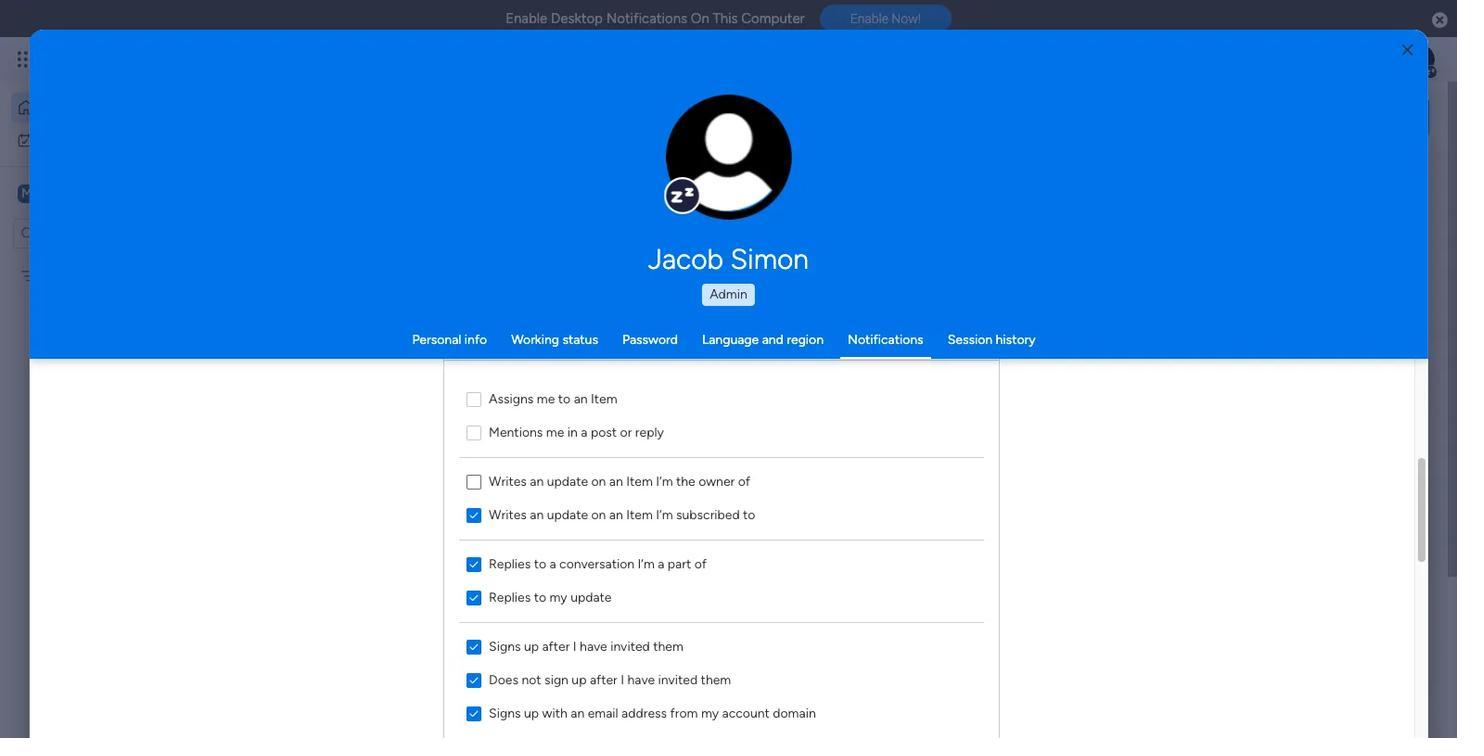 Task type: describe. For each thing, give the bounding box(es) containing it.
an down writes an update on an item i'm the owner of
[[609, 507, 623, 523]]

1 horizontal spatial of
[[738, 474, 751, 489]]

work management > main workspace
[[333, 407, 549, 423]]

my work
[[41, 131, 90, 147]]

mentions
[[489, 425, 543, 440]]

close image
[[1402, 43, 1414, 57]]

signs for signs up with an email address from my account domain
[[489, 706, 521, 721]]

personal info
[[412, 332, 487, 348]]

computer
[[742, 10, 805, 27]]

my work button
[[11, 125, 199, 154]]

start
[[609, 635, 640, 652]]

working
[[511, 332, 559, 348]]

up for after
[[524, 639, 539, 655]]

1 vertical spatial workspace
[[487, 407, 549, 423]]

me for mentions
[[546, 425, 564, 440]]

in
[[568, 425, 578, 440]]

admin
[[710, 287, 748, 302]]

jacob
[[649, 243, 724, 277]]

sign
[[545, 672, 569, 688]]

1 vertical spatial work
[[333, 407, 361, 423]]

1 image
[[1187, 38, 1203, 59]]

work inside button
[[62, 131, 90, 147]]

to right subscribed
[[743, 507, 756, 523]]

my board
[[44, 268, 98, 283]]

management
[[365, 407, 441, 423]]

1 horizontal spatial have
[[628, 672, 655, 688]]

domain
[[773, 706, 816, 721]]

from
[[670, 706, 698, 721]]

an right with
[[571, 706, 585, 721]]

jacob simon image
[[1406, 45, 1435, 74]]

profile
[[735, 167, 769, 181]]

address
[[622, 706, 667, 721]]

home button
[[11, 93, 199, 122]]

replies to a conversation i'm a part of
[[489, 556, 707, 572]]

simon
[[731, 243, 809, 277]]

invite
[[427, 635, 464, 652]]

part
[[668, 556, 691, 572]]

signs up with an email address from my account domain
[[489, 706, 816, 721]]

assigns
[[489, 391, 534, 407]]

writes for writes an update on an item i'm subscribed to
[[489, 507, 527, 523]]

>
[[444, 407, 452, 423]]

jacob simon
[[649, 243, 809, 277]]

desktop
[[551, 10, 603, 27]]

0 horizontal spatial a
[[550, 556, 556, 572]]

enable now!
[[851, 11, 921, 26]]

not
[[522, 672, 541, 688]]

enable now! button
[[820, 5, 952, 33]]

signs for signs up after i have invited them
[[489, 639, 521, 655]]

session history link
[[948, 332, 1036, 348]]

replies for replies to a conversation i'm a part of
[[489, 556, 531, 572]]

on for subscribed
[[591, 507, 606, 523]]

mentions me in a post or reply
[[489, 425, 664, 440]]

1 horizontal spatial and
[[762, 332, 784, 348]]

main workspace
[[43, 184, 152, 202]]

now!
[[892, 11, 921, 26]]

change profile picture button
[[666, 95, 792, 221]]

0 vertical spatial i
[[573, 639, 577, 655]]

enable for enable now!
[[851, 11, 889, 26]]

0 vertical spatial item
[[591, 391, 618, 407]]

reply
[[635, 425, 664, 440]]

work management > main workspace link
[[302, 225, 561, 434]]

or
[[620, 425, 632, 440]]

my board list box
[[0, 256, 237, 542]]

main inside work management > main workspace link
[[456, 407, 484, 423]]

to up replies to my update
[[534, 556, 547, 572]]

update feed (inbox)
[[313, 480, 467, 500]]

to up teammates
[[534, 590, 547, 605]]

0 vertical spatial have
[[580, 639, 607, 655]]

password link
[[623, 332, 678, 348]]

writes an update on an item i'm subscribed to
[[489, 507, 756, 523]]

change
[[690, 167, 732, 181]]

an right 1
[[530, 474, 544, 489]]

working status link
[[511, 332, 598, 348]]

password
[[623, 332, 678, 348]]

replies to my update
[[489, 590, 612, 605]]

1 vertical spatial invited
[[658, 672, 698, 688]]

main inside workspace selection element
[[43, 184, 75, 202]]

history
[[996, 332, 1036, 348]]

2 vertical spatial update
[[571, 590, 612, 605]]

enable desktop notifications on this computer
[[506, 10, 805, 27]]

post
[[591, 425, 617, 440]]

subscribed
[[676, 507, 740, 523]]

this
[[713, 10, 738, 27]]



Task type: vqa. For each thing, say whether or not it's contained in the screenshot.
copier
no



Task type: locate. For each thing, give the bounding box(es) containing it.
1 vertical spatial signs
[[489, 706, 521, 721]]

2 on from the top
[[591, 507, 606, 523]]

workspace selection element
[[18, 182, 155, 206]]

0 vertical spatial invited
[[611, 639, 650, 655]]

0 vertical spatial my
[[550, 590, 568, 605]]

i'm for subscribed
[[656, 507, 673, 523]]

notifications right region at top right
[[848, 332, 924, 348]]

2 vertical spatial i'm
[[638, 556, 655, 572]]

with
[[542, 706, 568, 721]]

enable inside button
[[851, 11, 889, 26]]

work down home
[[62, 131, 90, 147]]

i'm left the
[[656, 474, 673, 489]]

1 horizontal spatial workspace
[[487, 407, 549, 423]]

1 on from the top
[[591, 474, 606, 489]]

my inside button
[[41, 131, 59, 147]]

1 vertical spatial on
[[591, 507, 606, 523]]

writes right 1
[[489, 474, 527, 489]]

0 vertical spatial after
[[542, 639, 570, 655]]

them
[[653, 639, 684, 655], [701, 672, 731, 688]]

notifications
[[606, 10, 688, 27], [848, 332, 924, 348]]

0 horizontal spatial my
[[550, 590, 568, 605]]

my for my board
[[44, 268, 61, 283]]

does not sign up after i have invited them
[[489, 672, 731, 688]]

update
[[313, 480, 369, 500]]

0 horizontal spatial notifications
[[606, 10, 688, 27]]

working status
[[511, 332, 598, 348]]

account
[[722, 706, 770, 721]]

enable for enable desktop notifications on this computer
[[506, 10, 548, 27]]

up up not on the bottom left of the page
[[524, 639, 539, 655]]

0 vertical spatial notifications
[[606, 10, 688, 27]]

my up teammates
[[550, 590, 568, 605]]

2 replies from the top
[[489, 590, 531, 605]]

1 vertical spatial update
[[547, 507, 588, 523]]

after up email on the bottom left of page
[[590, 672, 618, 688]]

0 vertical spatial update
[[547, 474, 588, 489]]

0 vertical spatial replies
[[489, 556, 531, 572]]

1
[[482, 482, 488, 497]]

me for assigns
[[537, 391, 555, 407]]

0 horizontal spatial enable
[[506, 10, 548, 27]]

a left part
[[658, 556, 665, 572]]

an up replies to a conversation i'm a part of
[[530, 507, 544, 523]]

language and region
[[702, 332, 824, 348]]

0 vertical spatial i'm
[[656, 474, 673, 489]]

up right sign
[[572, 672, 587, 688]]

and left start
[[580, 635, 605, 652]]

writes an update on an item i'm the owner of
[[489, 474, 751, 489]]

item for the
[[626, 474, 653, 489]]

owner
[[699, 474, 735, 489]]

1 horizontal spatial after
[[590, 672, 618, 688]]

does
[[489, 672, 519, 688]]

on for the
[[591, 474, 606, 489]]

0 vertical spatial and
[[762, 332, 784, 348]]

item up writes an update on an item i'm subscribed to
[[626, 474, 653, 489]]

and left region at top right
[[762, 332, 784, 348]]

work
[[62, 131, 90, 147], [333, 407, 361, 423]]

1 vertical spatial i
[[621, 672, 624, 688]]

1 horizontal spatial work
[[333, 407, 361, 423]]

your
[[468, 635, 498, 652]]

writes down mentions
[[489, 507, 527, 523]]

have left start
[[580, 639, 607, 655]]

i'm left subscribed
[[656, 507, 673, 523]]

2 horizontal spatial a
[[658, 556, 665, 572]]

my left board
[[44, 268, 61, 283]]

Search in workspace field
[[39, 223, 155, 244]]

have up address
[[628, 672, 655, 688]]

workspace image
[[18, 183, 36, 204]]

1 horizontal spatial invited
[[658, 672, 698, 688]]

0 horizontal spatial main
[[43, 184, 75, 202]]

after
[[542, 639, 570, 655], [590, 672, 618, 688]]

my inside list box
[[44, 268, 61, 283]]

an up mentions me in a post or reply
[[574, 391, 588, 407]]

item down writes an update on an item i'm the owner of
[[626, 507, 653, 523]]

m
[[21, 185, 32, 201]]

enable left desktop
[[506, 10, 548, 27]]

a up replies to my update
[[550, 556, 556, 572]]

1 vertical spatial my
[[701, 706, 719, 721]]

replies for replies to my update
[[489, 590, 531, 605]]

the
[[676, 474, 696, 489]]

email
[[588, 706, 619, 721]]

workspace up mentions
[[487, 407, 549, 423]]

i'm left part
[[638, 556, 655, 572]]

personal
[[412, 332, 462, 348]]

to up in at the left bottom of the page
[[558, 391, 571, 407]]

on up writes an update on an item i'm subscribed to
[[591, 474, 606, 489]]

update for writes an update on an item i'm subscribed to
[[547, 507, 588, 523]]

board
[[65, 268, 98, 283]]

1 writes from the top
[[489, 474, 527, 489]]

1 vertical spatial writes
[[489, 507, 527, 523]]

workspace
[[79, 184, 152, 202], [487, 407, 549, 423]]

1 horizontal spatial i
[[621, 672, 624, 688]]

region
[[444, 360, 999, 739]]

0 vertical spatial them
[[653, 639, 684, 655]]

1 horizontal spatial my
[[701, 706, 719, 721]]

on
[[691, 10, 710, 27]]

0 vertical spatial main
[[43, 184, 75, 202]]

main
[[43, 184, 75, 202], [456, 407, 484, 423]]

update down the conversation
[[571, 590, 612, 605]]

workspace up the search in workspace field
[[79, 184, 152, 202]]

i
[[573, 639, 577, 655], [621, 672, 624, 688]]

0 vertical spatial work
[[62, 131, 90, 147]]

1 horizontal spatial main
[[456, 407, 484, 423]]

invited
[[611, 639, 650, 655], [658, 672, 698, 688]]

my down home
[[41, 131, 59, 147]]

1 vertical spatial notifications
[[848, 332, 924, 348]]

jacob simon button
[[474, 243, 984, 277]]

after up sign
[[542, 639, 570, 655]]

them right start
[[653, 639, 684, 655]]

0 horizontal spatial and
[[580, 635, 605, 652]]

1 horizontal spatial them
[[701, 672, 731, 688]]

up left with
[[524, 706, 539, 721]]

me right assigns at left bottom
[[537, 391, 555, 407]]

have
[[580, 639, 607, 655], [628, 672, 655, 688]]

teammates
[[502, 635, 577, 652]]

on
[[591, 474, 606, 489], [591, 507, 606, 523]]

1 replies from the top
[[489, 556, 531, 572]]

2 writes from the top
[[489, 507, 527, 523]]

update up the conversation
[[547, 507, 588, 523]]

an up writes an update on an item i'm subscribed to
[[609, 474, 623, 489]]

0 vertical spatial of
[[738, 474, 751, 489]]

conversation
[[560, 556, 635, 572]]

0 horizontal spatial them
[[653, 639, 684, 655]]

2 vertical spatial up
[[524, 706, 539, 721]]

of right part
[[695, 556, 707, 572]]

signs down does
[[489, 706, 521, 721]]

enable
[[506, 10, 548, 27], [851, 11, 889, 26]]

invited up from
[[658, 672, 698, 688]]

1 signs from the top
[[489, 639, 521, 655]]

to
[[558, 391, 571, 407], [743, 507, 756, 523], [534, 556, 547, 572], [534, 590, 547, 605]]

me left in at the left bottom of the page
[[546, 425, 564, 440]]

main right the >
[[456, 407, 484, 423]]

notifications link
[[848, 332, 924, 348]]

me
[[537, 391, 555, 407], [546, 425, 564, 440]]

item for subscribed
[[626, 507, 653, 523]]

change profile picture
[[690, 167, 769, 197]]

language and region link
[[702, 332, 824, 348]]

1 vertical spatial item
[[626, 474, 653, 489]]

update down in at the left bottom of the page
[[547, 474, 588, 489]]

1 horizontal spatial a
[[581, 425, 588, 440]]

1 vertical spatial main
[[456, 407, 484, 423]]

0 vertical spatial me
[[537, 391, 555, 407]]

invite your teammates and start collaborating
[[427, 635, 731, 652]]

language
[[702, 332, 759, 348]]

0 vertical spatial writes
[[489, 474, 527, 489]]

up
[[524, 639, 539, 655], [572, 672, 587, 688], [524, 706, 539, 721]]

(inbox)
[[412, 480, 467, 500]]

my
[[550, 590, 568, 605], [701, 706, 719, 721]]

info
[[465, 332, 487, 348]]

signs up after i have invited them
[[489, 639, 684, 655]]

picture
[[710, 183, 748, 197]]

item up the post
[[591, 391, 618, 407]]

i'm
[[656, 474, 673, 489], [656, 507, 673, 523], [638, 556, 655, 572]]

1 vertical spatial me
[[546, 425, 564, 440]]

1 horizontal spatial notifications
[[848, 332, 924, 348]]

my
[[41, 131, 59, 147], [44, 268, 61, 283]]

up for with
[[524, 706, 539, 721]]

dapulse close image
[[1433, 11, 1448, 30]]

0 horizontal spatial work
[[62, 131, 90, 147]]

assigns me to an item
[[489, 391, 618, 407]]

them up the account
[[701, 672, 731, 688]]

1 vertical spatial have
[[628, 672, 655, 688]]

0 vertical spatial signs
[[489, 639, 521, 655]]

a right in at the left bottom of the page
[[581, 425, 588, 440]]

update for writes an update on an item i'm the owner of
[[547, 474, 588, 489]]

1 vertical spatial them
[[701, 672, 731, 688]]

0 vertical spatial workspace
[[79, 184, 152, 202]]

replies up replies to my update
[[489, 556, 531, 572]]

my for my work
[[41, 131, 59, 147]]

work left management
[[333, 407, 361, 423]]

replies up your
[[489, 590, 531, 605]]

and
[[762, 332, 784, 348], [580, 635, 605, 652]]

update
[[547, 474, 588, 489], [547, 507, 588, 523], [571, 590, 612, 605]]

0 horizontal spatial invited
[[611, 639, 650, 655]]

1 vertical spatial after
[[590, 672, 618, 688]]

1 vertical spatial my
[[44, 268, 61, 283]]

session
[[948, 332, 993, 348]]

1 vertical spatial i'm
[[656, 507, 673, 523]]

region
[[787, 332, 824, 348]]

1 horizontal spatial enable
[[851, 11, 889, 26]]

signs
[[489, 639, 521, 655], [489, 706, 521, 721]]

invited up does not sign up after i have invited them
[[611, 639, 650, 655]]

i'm for the
[[656, 474, 673, 489]]

2 signs from the top
[[489, 706, 521, 721]]

signs up does
[[489, 639, 521, 655]]

i down start
[[621, 672, 624, 688]]

0 horizontal spatial i
[[573, 639, 577, 655]]

0 vertical spatial on
[[591, 474, 606, 489]]

personal info link
[[412, 332, 487, 348]]

select product image
[[17, 50, 35, 69]]

session history
[[948, 332, 1036, 348]]

region containing assigns me to an item
[[444, 360, 999, 739]]

1 vertical spatial of
[[695, 556, 707, 572]]

2 vertical spatial item
[[626, 507, 653, 523]]

collaborating
[[643, 635, 731, 652]]

i up does not sign up after i have invited them
[[573, 639, 577, 655]]

main right workspace icon
[[43, 184, 75, 202]]

writes for writes an update on an item i'm the owner of
[[489, 474, 527, 489]]

option
[[0, 259, 237, 263]]

0 vertical spatial my
[[41, 131, 59, 147]]

writes
[[489, 474, 527, 489], [489, 507, 527, 523]]

1 vertical spatial replies
[[489, 590, 531, 605]]

an
[[574, 391, 588, 407], [530, 474, 544, 489], [609, 474, 623, 489], [530, 507, 544, 523], [609, 507, 623, 523], [571, 706, 585, 721]]

of
[[738, 474, 751, 489], [695, 556, 707, 572]]

0 horizontal spatial have
[[580, 639, 607, 655]]

on down writes an update on an item i'm the owner of
[[591, 507, 606, 523]]

1 vertical spatial and
[[580, 635, 605, 652]]

status
[[563, 332, 598, 348]]

enable left now!
[[851, 11, 889, 26]]

0 horizontal spatial of
[[695, 556, 707, 572]]

a
[[581, 425, 588, 440], [550, 556, 556, 572], [658, 556, 665, 572]]

of right owner
[[738, 474, 751, 489]]

0 vertical spatial up
[[524, 639, 539, 655]]

1 vertical spatial up
[[572, 672, 587, 688]]

notifications left on
[[606, 10, 688, 27]]

0 horizontal spatial workspace
[[79, 184, 152, 202]]

my right from
[[701, 706, 719, 721]]

0 horizontal spatial after
[[542, 639, 570, 655]]

home
[[43, 99, 78, 115]]

feed
[[373, 480, 408, 500]]



